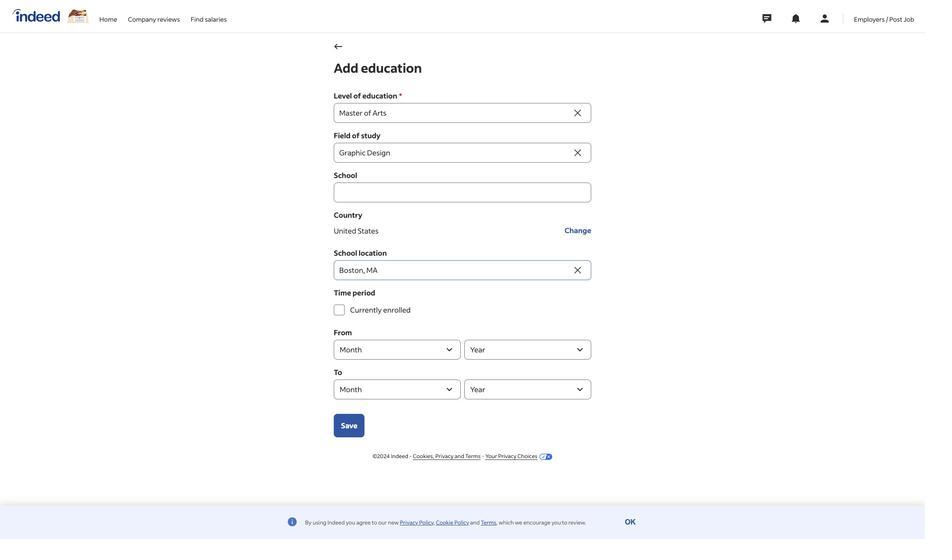 Task type: vqa. For each thing, say whether or not it's contained in the screenshot.
Type phone number "telephone field"
no



Task type: describe. For each thing, give the bounding box(es) containing it.
employers
[[855, 15, 886, 23]]

review.
[[569, 519, 587, 526]]

united
[[334, 226, 357, 235]]

1 - from the left
[[410, 453, 412, 460]]

0 vertical spatial terms
[[466, 453, 481, 460]]

1 you from the left
[[346, 519, 356, 526]]

period
[[353, 288, 376, 297]]

country
[[334, 210, 363, 220]]

your privacy choices link
[[486, 453, 538, 460]]

choices
[[518, 453, 538, 460]]

add education
[[334, 60, 422, 76]]

primary element
[[0, 0, 926, 539]]

2 policy from the left
[[455, 519, 470, 526]]

1 , from the left
[[434, 519, 435, 526]]

School location field
[[334, 260, 572, 280]]

location
[[359, 248, 387, 258]]

reviews
[[158, 15, 180, 23]]

cookie policy link
[[436, 519, 470, 526]]

0 vertical spatial and
[[455, 453, 465, 460]]

new
[[388, 519, 399, 526]]

which
[[499, 519, 514, 526]]

find salaries link
[[191, 0, 227, 31]]

company reviews link
[[128, 0, 180, 31]]

1 policy from the left
[[420, 519, 434, 526]]

employers / post job link
[[855, 0, 915, 31]]

add
[[334, 60, 359, 76]]

company
[[128, 15, 156, 23]]

*
[[399, 91, 402, 100]]

change
[[565, 226, 592, 235]]

field
[[334, 131, 351, 140]]

level
[[334, 91, 352, 100]]

our
[[379, 519, 387, 526]]

add education element
[[334, 60, 599, 438]]

company reviews
[[128, 15, 180, 23]]

privacy policy link
[[400, 519, 434, 526]]

school location
[[334, 248, 387, 258]]

terms link
[[481, 519, 497, 526]]

time period
[[334, 288, 376, 297]]

of for education
[[354, 91, 361, 100]]

united states
[[334, 226, 379, 235]]

©2024 indeed - cookies, privacy and terms - your privacy choices
[[373, 453, 538, 460]]

/
[[887, 15, 889, 23]]

cookies, privacy and terms link
[[413, 453, 481, 460]]

currently enrolled
[[350, 305, 411, 315]]

ok
[[625, 519, 636, 526]]

School field
[[334, 183, 592, 203]]

©2024
[[373, 453, 390, 460]]

1 vertical spatial education
[[363, 91, 398, 100]]

1 to from the left
[[372, 519, 377, 526]]

states
[[358, 226, 379, 235]]

2 you from the left
[[552, 519, 561, 526]]

salaries
[[205, 15, 227, 23]]

from
[[334, 328, 352, 337]]

ok button
[[623, 518, 639, 527]]

by using indeed you agree to our new privacy policy , cookie policy and terms , which we encourage you to review.
[[305, 519, 587, 526]]



Task type: locate. For each thing, give the bounding box(es) containing it.
job
[[904, 15, 915, 23]]

indeed
[[391, 453, 409, 460], [328, 519, 345, 526]]

indeed right ©2024 at the bottom of the page
[[391, 453, 409, 460]]

1 horizontal spatial indeed
[[391, 453, 409, 460]]

terms left your
[[466, 453, 481, 460]]

1 school from the top
[[334, 170, 358, 180]]

you left 'agree'
[[346, 519, 356, 526]]

to
[[372, 519, 377, 526], [563, 519, 568, 526]]

by
[[305, 519, 312, 526]]

,
[[434, 519, 435, 526], [497, 519, 498, 526]]

0 horizontal spatial indeed
[[328, 519, 345, 526]]

using
[[313, 519, 327, 526]]

save button
[[334, 414, 365, 438]]

0 horizontal spatial privacy
[[400, 519, 419, 526]]

study
[[361, 131, 381, 140]]

employers / post job
[[855, 15, 915, 23]]

2 school from the top
[[334, 248, 358, 258]]

enrolled
[[383, 305, 411, 315]]

1 vertical spatial terms
[[481, 519, 497, 526]]

time
[[334, 288, 351, 297]]

school for school location
[[334, 248, 358, 258]]

Currently enrolled checkbox
[[334, 305, 345, 316]]

1 horizontal spatial -
[[482, 453, 485, 460]]

indeed inside primary element
[[328, 519, 345, 526]]

you
[[346, 519, 356, 526], [552, 519, 561, 526]]

1 horizontal spatial privacy
[[436, 453, 454, 460]]

of for study
[[352, 131, 360, 140]]

, left which
[[497, 519, 498, 526]]

terms inside primary element
[[481, 519, 497, 526]]

- left the cookies,
[[410, 453, 412, 460]]

1 horizontal spatial and
[[471, 519, 480, 526]]

and left terms link at right
[[471, 519, 480, 526]]

and inside primary element
[[471, 519, 480, 526]]

home
[[99, 15, 117, 23]]

find
[[191, 15, 204, 23]]

school up country on the top left of page
[[334, 170, 358, 180]]

1 vertical spatial indeed
[[328, 519, 345, 526]]

to left the "review."
[[563, 519, 568, 526]]

terms left which
[[481, 519, 497, 526]]

cookies,
[[413, 453, 435, 460]]

of right 'field'
[[352, 131, 360, 140]]

0 vertical spatial indeed
[[391, 453, 409, 460]]

- left your
[[482, 453, 485, 460]]

of
[[354, 91, 361, 100], [352, 131, 360, 140]]

0 vertical spatial of
[[354, 91, 361, 100]]

you right encourage
[[552, 519, 561, 526]]

0 horizontal spatial ,
[[434, 519, 435, 526]]

1 vertical spatial of
[[352, 131, 360, 140]]

field of study
[[334, 131, 381, 140]]

school
[[334, 170, 358, 180], [334, 248, 358, 258]]

None field
[[334, 103, 572, 123]]

level of education *
[[334, 91, 402, 100]]

encourage
[[524, 519, 551, 526]]

change button
[[565, 221, 592, 241]]

save
[[341, 421, 358, 430]]

education
[[361, 60, 422, 76], [363, 91, 398, 100]]

cookie
[[436, 519, 454, 526]]

Field of study field
[[334, 143, 572, 163]]

1 horizontal spatial ,
[[497, 519, 498, 526]]

privacy inside primary element
[[400, 519, 419, 526]]

your
[[486, 453, 498, 460]]

2 - from the left
[[482, 453, 485, 460]]

0 horizontal spatial -
[[410, 453, 412, 460]]

1 horizontal spatial you
[[552, 519, 561, 526]]

school for school
[[334, 170, 358, 180]]

1 horizontal spatial to
[[563, 519, 568, 526]]

find salaries
[[191, 15, 227, 23]]

and
[[455, 453, 465, 460], [471, 519, 480, 526]]

policy left cookie
[[420, 519, 434, 526]]

1 vertical spatial school
[[334, 248, 358, 258]]

terms
[[466, 453, 481, 460], [481, 519, 497, 526]]

education left *
[[363, 91, 398, 100]]

education up *
[[361, 60, 422, 76]]

we
[[515, 519, 523, 526]]

0 vertical spatial school
[[334, 170, 358, 180]]

0 horizontal spatial and
[[455, 453, 465, 460]]

school down "united"
[[334, 248, 358, 258]]

2 horizontal spatial privacy
[[499, 453, 517, 460]]

2 to from the left
[[563, 519, 568, 526]]

privacy right your
[[499, 453, 517, 460]]

home link
[[99, 0, 117, 31]]

1 horizontal spatial policy
[[455, 519, 470, 526]]

currently
[[350, 305, 382, 315]]

0 horizontal spatial policy
[[420, 519, 434, 526]]

, left cookie
[[434, 519, 435, 526]]

post
[[890, 15, 903, 23]]

of right level at the left of page
[[354, 91, 361, 100]]

indeed right 'using' at the bottom of page
[[328, 519, 345, 526]]

policy right cookie
[[455, 519, 470, 526]]

2 , from the left
[[497, 519, 498, 526]]

to
[[334, 368, 342, 377]]

privacy
[[436, 453, 454, 460], [499, 453, 517, 460], [400, 519, 419, 526]]

-
[[410, 453, 412, 460], [482, 453, 485, 460]]

and left your
[[455, 453, 465, 460]]

0 vertical spatial education
[[361, 60, 422, 76]]

policy
[[420, 519, 434, 526], [455, 519, 470, 526]]

0 horizontal spatial you
[[346, 519, 356, 526]]

privacy right new
[[400, 519, 419, 526]]

privacy right the cookies,
[[436, 453, 454, 460]]

0 horizontal spatial to
[[372, 519, 377, 526]]

to left our at bottom left
[[372, 519, 377, 526]]

agree
[[357, 519, 371, 526]]

1 vertical spatial and
[[471, 519, 480, 526]]



